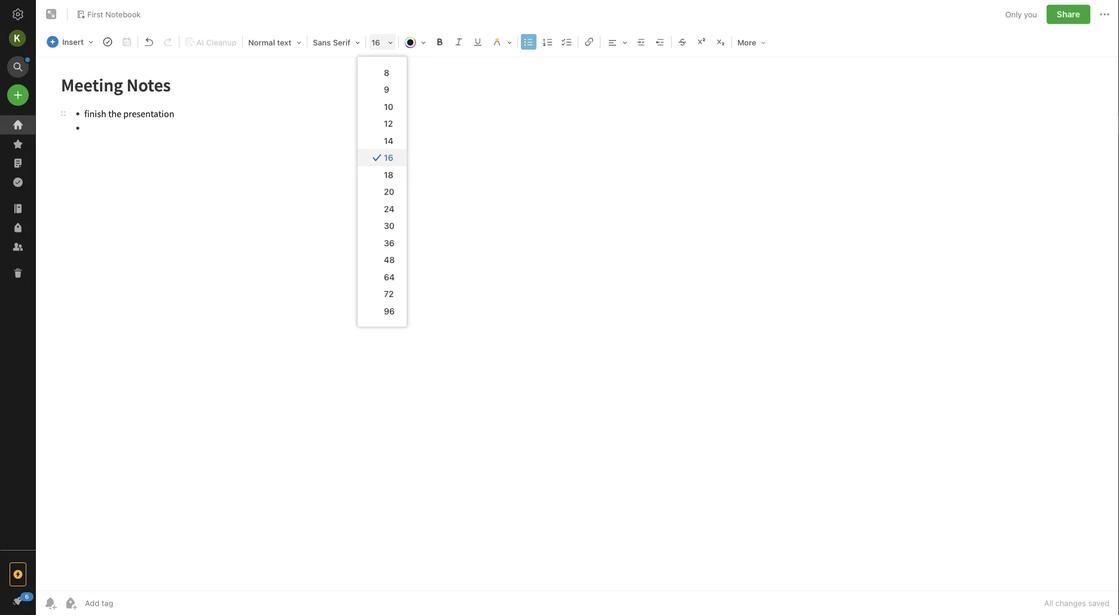 Task type: vqa. For each thing, say whether or not it's contained in the screenshot.
20 link
yes



Task type: describe. For each thing, give the bounding box(es) containing it.
more
[[738, 38, 757, 47]]

bold image
[[431, 34, 448, 50]]

12
[[384, 119, 393, 129]]

More field
[[733, 34, 770, 51]]

36
[[384, 238, 395, 248]]

Font color field
[[400, 34, 430, 51]]

account image
[[9, 30, 26, 47]]

Insert field
[[44, 34, 97, 50]]

normal
[[248, 38, 275, 47]]

first
[[87, 10, 103, 19]]

indent image
[[633, 34, 650, 50]]

48 link
[[358, 252, 407, 269]]

insert link image
[[581, 34, 598, 50]]

only you
[[1006, 10, 1037, 19]]

64
[[384, 272, 395, 282]]

normal text
[[248, 38, 291, 47]]

More actions field
[[1098, 5, 1112, 24]]

20
[[384, 187, 394, 197]]

Font family field
[[309, 34, 364, 51]]

14
[[384, 136, 393, 146]]

only
[[1006, 10, 1022, 19]]

8 link
[[358, 64, 407, 81]]

insert
[[62, 37, 84, 46]]

72 link
[[358, 286, 407, 303]]

sans serif
[[313, 38, 350, 47]]

black friday offer image
[[11, 568, 25, 582]]

48
[[384, 255, 395, 265]]

task image
[[99, 34, 116, 50]]

18 link
[[358, 166, 407, 183]]

saved
[[1088, 599, 1110, 608]]

superscript image
[[693, 34, 710, 50]]

14 link
[[358, 132, 407, 149]]

add tag image
[[63, 596, 78, 611]]

checklist image
[[559, 34, 575, 50]]

home image
[[11, 118, 25, 132]]

click to expand image
[[31, 593, 40, 608]]

Add tag field
[[84, 599, 173, 609]]

Heading level field
[[244, 34, 306, 51]]

share
[[1057, 9, 1080, 19]]

9 link
[[358, 81, 407, 98]]

expand note image
[[44, 7, 59, 22]]

dropdown list menu
[[358, 64, 407, 320]]

outdent image
[[652, 34, 669, 50]]

underline image
[[470, 34, 486, 50]]

you
[[1024, 10, 1037, 19]]

add a reminder image
[[43, 596, 57, 611]]

all changes saved
[[1044, 599, 1110, 608]]

Note Editor text field
[[36, 57, 1119, 591]]

italic image
[[450, 34, 467, 50]]

8 9 10
[[384, 68, 393, 112]]

20 link
[[358, 183, 407, 200]]



Task type: locate. For each thing, give the bounding box(es) containing it.
tree
[[0, 115, 36, 550]]

Account field
[[0, 26, 36, 50]]

Highlight field
[[488, 34, 516, 51]]

16 menu item
[[358, 149, 407, 166]]

10
[[384, 102, 393, 112]]

8
[[384, 68, 389, 77]]

0 horizontal spatial 16
[[371, 38, 380, 47]]

first notebook button
[[72, 6, 145, 23]]

12 link
[[358, 115, 407, 132]]

30
[[384, 221, 395, 231]]

changes
[[1056, 599, 1086, 608]]

text
[[277, 38, 291, 47]]

Font size field
[[367, 34, 397, 51]]

96
[[384, 306, 395, 316]]

16 up 18
[[384, 153, 393, 163]]

6
[[25, 593, 29, 600]]

sans
[[313, 38, 331, 47]]

16 up 8 link
[[371, 38, 380, 47]]

16
[[371, 38, 380, 47], [384, 153, 393, 163]]

first notebook
[[87, 10, 141, 19]]

72
[[384, 289, 394, 299]]

10 link
[[358, 98, 407, 115]]

settings image
[[11, 7, 25, 22]]

24
[[384, 204, 394, 214]]

96 link
[[358, 303, 407, 320]]

30 link
[[358, 217, 407, 235]]

bulleted list image
[[520, 34, 537, 50]]

16 link
[[358, 149, 407, 166]]

18
[[384, 170, 393, 180]]

more actions image
[[1098, 7, 1112, 22]]

numbered list image
[[540, 34, 556, 50]]

1 horizontal spatial 16
[[384, 153, 393, 163]]

share button
[[1047, 5, 1091, 24]]

Help and Learning task checklist field
[[0, 592, 36, 611]]

undo image
[[141, 34, 157, 50]]

16 inside font size field
[[371, 38, 380, 47]]

9
[[384, 85, 389, 95]]

36 link
[[358, 235, 407, 252]]

24 link
[[358, 200, 407, 217]]

16 inside menu item
[[384, 153, 393, 163]]

notebook
[[105, 10, 141, 19]]

Alignment field
[[602, 34, 632, 51]]

serif
[[333, 38, 350, 47]]

subscript image
[[712, 34, 729, 50]]

all
[[1044, 599, 1053, 608]]

1 vertical spatial 16
[[384, 153, 393, 163]]

64 link
[[358, 269, 407, 286]]

note window element
[[36, 0, 1119, 616]]

0 vertical spatial 16
[[371, 38, 380, 47]]

strikethrough image
[[674, 34, 691, 50]]



